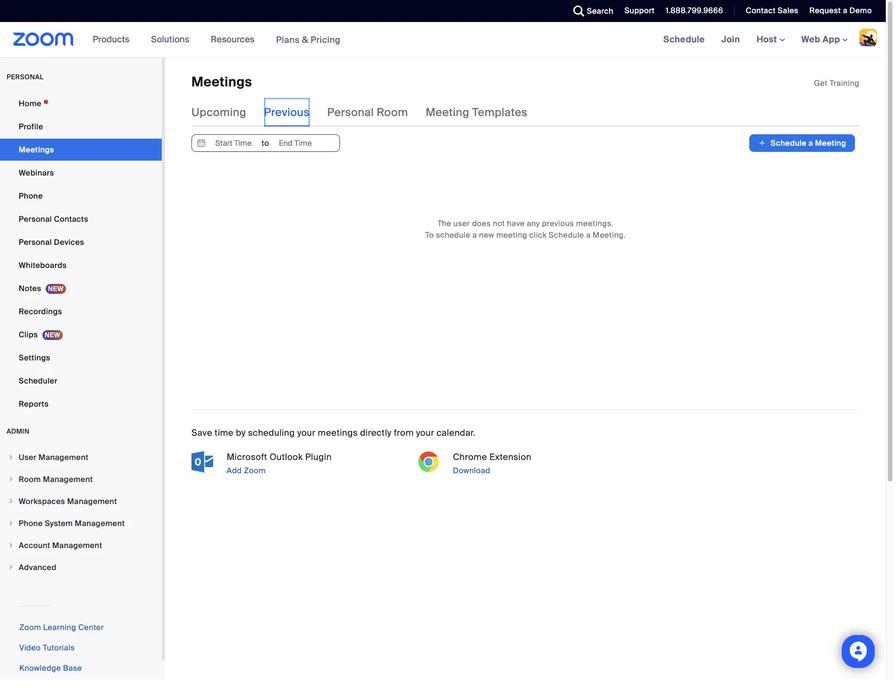 Task type: locate. For each thing, give the bounding box(es) containing it.
schedule right 'add' icon
[[771, 138, 807, 148]]

zoom up video at bottom
[[19, 622, 41, 632]]

contacts
[[54, 214, 88, 224]]

schedule down "previous"
[[549, 230, 584, 240]]

admin menu menu
[[0, 447, 162, 579]]

banner
[[0, 22, 886, 58]]

1 vertical spatial room
[[19, 474, 41, 484]]

web app
[[802, 34, 840, 45]]

tabs of meeting tab list
[[192, 98, 545, 127]]

add image
[[759, 138, 767, 149]]

1 horizontal spatial meetings
[[192, 73, 252, 90]]

training
[[830, 78, 860, 88]]

phone inside personal menu menu
[[19, 191, 43, 201]]

plugin
[[305, 451, 332, 463]]

1 vertical spatial meeting
[[815, 138, 846, 148]]

new
[[479, 230, 494, 240]]

1.888.799.9666 button
[[658, 0, 726, 22], [666, 6, 723, 15]]

0 horizontal spatial zoom
[[19, 622, 41, 632]]

personal devices link
[[0, 231, 162, 253]]

your right from
[[416, 427, 434, 439]]

0 vertical spatial zoom
[[244, 466, 266, 476]]

knowledge base link
[[19, 663, 82, 673]]

2 phone from the top
[[19, 518, 43, 528]]

Date Range Picker Start field
[[208, 135, 259, 152]]

0 horizontal spatial meeting
[[426, 105, 469, 120]]

management up workspaces management in the bottom left of the page
[[43, 474, 93, 484]]

a left new
[[473, 230, 477, 240]]

meetings
[[192, 73, 252, 90], [19, 145, 54, 155]]

center
[[78, 622, 104, 632]]

advanced
[[19, 562, 56, 572]]

2 right image from the top
[[8, 564, 14, 571]]

1 horizontal spatial schedule
[[663, 34, 705, 45]]

zoom inside the microsoft outlook plugin add zoom
[[244, 466, 266, 476]]

clips
[[19, 330, 38, 340]]

templates
[[472, 105, 528, 120]]

right image left "account"
[[8, 542, 14, 549]]

phone up "account"
[[19, 518, 43, 528]]

meeting inside tab list
[[426, 105, 469, 120]]

schedule inside the meetings navigation
[[663, 34, 705, 45]]

0 vertical spatial schedule
[[663, 34, 705, 45]]

a down meetings.
[[586, 230, 591, 240]]

right image
[[8, 454, 14, 461], [8, 564, 14, 571]]

1 horizontal spatial zoom
[[244, 466, 266, 476]]

zoom logo image
[[13, 32, 74, 46]]

right image
[[8, 476, 14, 483], [8, 498, 14, 505], [8, 520, 14, 527], [8, 542, 14, 549]]

0 vertical spatial phone
[[19, 191, 43, 201]]

home
[[19, 99, 41, 108]]

right image inside the account management menu item
[[8, 542, 14, 549]]

management for workspaces management
[[67, 496, 117, 506]]

meeting templates
[[426, 105, 528, 120]]

meetings up upcoming
[[192, 73, 252, 90]]

phone inside menu item
[[19, 518, 43, 528]]

to
[[262, 138, 269, 148]]

1 right image from the top
[[8, 454, 14, 461]]

1 vertical spatial personal
[[19, 214, 52, 224]]

right image left room management
[[8, 476, 14, 483]]

learning
[[43, 622, 76, 632]]

0 horizontal spatial your
[[297, 427, 316, 439]]

right image inside 'room management' menu item
[[8, 476, 14, 483]]

right image inside workspaces management menu item
[[8, 498, 14, 505]]

3 right image from the top
[[8, 520, 14, 527]]

zoom down microsoft
[[244, 466, 266, 476]]

zoom learning center
[[19, 622, 104, 632]]

reports
[[19, 399, 49, 409]]

phone link
[[0, 185, 162, 207]]

room
[[377, 105, 408, 120], [19, 474, 41, 484]]

management up room management
[[39, 452, 88, 462]]

profile link
[[0, 116, 162, 138]]

meeting inside button
[[815, 138, 846, 148]]

phone down webinars in the top left of the page
[[19, 191, 43, 201]]

1 horizontal spatial room
[[377, 105, 408, 120]]

scheduling
[[248, 427, 295, 439]]

your
[[297, 427, 316, 439], [416, 427, 434, 439]]

4 right image from the top
[[8, 542, 14, 549]]

right image left user
[[8, 454, 14, 461]]

support
[[625, 6, 655, 15]]

video
[[19, 643, 41, 653]]

resources
[[211, 34, 255, 45]]

0 horizontal spatial schedule
[[549, 230, 584, 240]]

1 horizontal spatial your
[[416, 427, 434, 439]]

right image left workspaces
[[8, 498, 14, 505]]

0 vertical spatial right image
[[8, 454, 14, 461]]

1 horizontal spatial meeting
[[815, 138, 846, 148]]

host button
[[757, 34, 785, 45]]

chrome
[[453, 451, 487, 463]]

2 vertical spatial schedule
[[549, 230, 584, 240]]

tutorials
[[43, 643, 75, 653]]

banner containing products
[[0, 22, 886, 58]]

0 vertical spatial meeting
[[426, 105, 469, 120]]

schedule inside the user does not have any previous meetings. to schedule a new meeting click schedule a meeting.
[[549, 230, 584, 240]]

schedule down 1.888.799.9666
[[663, 34, 705, 45]]

schedule
[[663, 34, 705, 45], [771, 138, 807, 148], [549, 230, 584, 240]]

user management menu item
[[0, 447, 162, 468]]

web
[[802, 34, 821, 45]]

notes
[[19, 283, 41, 293]]

1 vertical spatial phone
[[19, 518, 43, 528]]

your up plugin
[[297, 427, 316, 439]]

0 vertical spatial meetings
[[192, 73, 252, 90]]

1.888.799.9666
[[666, 6, 723, 15]]

does
[[472, 219, 491, 229]]

management up the advanced menu item
[[52, 540, 102, 550]]

recordings link
[[0, 300, 162, 322]]

directly
[[360, 427, 392, 439]]

1 vertical spatial schedule
[[771, 138, 807, 148]]

sales
[[778, 6, 799, 15]]

personal inside tabs of meeting tab list
[[327, 105, 374, 120]]

personal inside "link"
[[19, 214, 52, 224]]

request a demo link
[[801, 0, 886, 22], [810, 6, 872, 15]]

add
[[227, 466, 242, 476]]

2 horizontal spatial schedule
[[771, 138, 807, 148]]

calendar.
[[437, 427, 476, 439]]

workspaces
[[19, 496, 65, 506]]

meeting
[[426, 105, 469, 120], [815, 138, 846, 148]]

0 vertical spatial room
[[377, 105, 408, 120]]

support link
[[616, 0, 658, 22], [625, 6, 655, 15]]

products button
[[93, 22, 134, 57]]

1 right image from the top
[[8, 476, 14, 483]]

right image inside the advanced menu item
[[8, 564, 14, 571]]

home link
[[0, 92, 162, 114]]

workspaces management menu item
[[0, 491, 162, 512]]

0 horizontal spatial room
[[19, 474, 41, 484]]

meetings up webinars in the top left of the page
[[19, 145, 54, 155]]

right image for advanced
[[8, 564, 14, 571]]

room management menu item
[[0, 469, 162, 490]]

right image left advanced
[[8, 564, 14, 571]]

2 your from the left
[[416, 427, 434, 439]]

2 right image from the top
[[8, 498, 14, 505]]

video tutorials link
[[19, 643, 75, 653]]

management up phone system management menu item
[[67, 496, 117, 506]]

personal
[[7, 73, 44, 81]]

plans
[[276, 34, 300, 45]]

1 vertical spatial zoom
[[19, 622, 41, 632]]

phone for phone system management
[[19, 518, 43, 528]]

join link
[[713, 22, 748, 57]]

0 horizontal spatial meetings
[[19, 145, 54, 155]]

user
[[454, 219, 470, 229]]

right image inside user management menu item
[[8, 454, 14, 461]]

management for account management
[[52, 540, 102, 550]]

plans & pricing link
[[276, 34, 341, 45], [276, 34, 341, 45]]

upcoming
[[192, 105, 246, 120]]

contact sales link
[[738, 0, 801, 22], [746, 6, 799, 15]]

meeting.
[[593, 230, 626, 240]]

1 vertical spatial right image
[[8, 564, 14, 571]]

meeting
[[496, 230, 527, 240]]

1 vertical spatial meetings
[[19, 145, 54, 155]]

right image left system
[[8, 520, 14, 527]]

0 vertical spatial personal
[[327, 105, 374, 120]]

a right 'add' icon
[[809, 138, 813, 148]]

save
[[192, 427, 212, 439]]

1 phone from the top
[[19, 191, 43, 201]]

admin
[[7, 427, 30, 436]]

personal
[[327, 105, 374, 120], [19, 214, 52, 224], [19, 237, 52, 247]]

user
[[19, 452, 37, 462]]

schedule inside button
[[771, 138, 807, 148]]

2 vertical spatial personal
[[19, 237, 52, 247]]

webinars link
[[0, 162, 162, 184]]

right image inside phone system management menu item
[[8, 520, 14, 527]]

whiteboards link
[[0, 254, 162, 276]]



Task type: vqa. For each thing, say whether or not it's contained in the screenshot.
HELP?
no



Task type: describe. For each thing, give the bounding box(es) containing it.
time
[[215, 427, 234, 439]]

microsoft
[[227, 451, 267, 463]]

schedule for schedule
[[663, 34, 705, 45]]

management for room management
[[43, 474, 93, 484]]

search button
[[565, 0, 616, 22]]

account management
[[19, 540, 102, 550]]

download
[[453, 466, 490, 476]]

scheduler
[[19, 376, 57, 386]]

pricing
[[311, 34, 341, 45]]

account
[[19, 540, 50, 550]]

base
[[63, 663, 82, 673]]

previous
[[264, 105, 310, 120]]

plans & pricing
[[276, 34, 341, 45]]

personal room
[[327, 105, 408, 120]]

1 your from the left
[[297, 427, 316, 439]]

room inside tabs of meeting tab list
[[377, 105, 408, 120]]

account management menu item
[[0, 535, 162, 556]]

web app button
[[802, 34, 848, 45]]

solutions
[[151, 34, 189, 45]]

get
[[814, 78, 828, 88]]

meetings
[[318, 427, 358, 439]]

products
[[93, 34, 130, 45]]

schedule for schedule a meeting
[[771, 138, 807, 148]]

Date Range Picker End field
[[270, 135, 321, 152]]

add zoom link
[[225, 464, 407, 477]]

join
[[721, 34, 740, 45]]

meetings.
[[576, 219, 614, 229]]

personal for personal devices
[[19, 237, 52, 247]]

a left demo
[[843, 6, 848, 15]]

the
[[438, 219, 451, 229]]

phone for phone
[[19, 191, 43, 201]]

reports link
[[0, 393, 162, 415]]

chrome extension download
[[453, 451, 532, 476]]

profile picture image
[[860, 29, 877, 46]]

schedule
[[436, 230, 471, 240]]

contact sales
[[746, 6, 799, 15]]

product information navigation
[[85, 22, 349, 58]]

request
[[810, 6, 841, 15]]

to button
[[192, 134, 340, 152]]

profile
[[19, 122, 43, 132]]

clips link
[[0, 324, 162, 346]]

personal for personal room
[[327, 105, 374, 120]]

room inside menu item
[[19, 474, 41, 484]]

settings link
[[0, 347, 162, 369]]

right image for room management
[[8, 476, 14, 483]]

request a demo
[[810, 6, 872, 15]]

video tutorials
[[19, 643, 75, 653]]

to
[[425, 230, 434, 240]]

user management
[[19, 452, 88, 462]]

phone system management
[[19, 518, 125, 528]]

app
[[823, 34, 840, 45]]

personal contacts link
[[0, 208, 162, 230]]

meetings navigation
[[655, 22, 886, 58]]

previous
[[542, 219, 574, 229]]

right image for phone system management
[[8, 520, 14, 527]]

a inside button
[[809, 138, 813, 148]]

recordings
[[19, 307, 62, 316]]

scheduler link
[[0, 370, 162, 392]]

contact
[[746, 6, 776, 15]]

right image for user management
[[8, 454, 14, 461]]

host
[[757, 34, 780, 45]]

click
[[529, 230, 547, 240]]

personal menu menu
[[0, 92, 162, 416]]

from
[[394, 427, 414, 439]]

not
[[493, 219, 505, 229]]

right image for workspaces management
[[8, 498, 14, 505]]

date image
[[195, 135, 208, 152]]

search
[[587, 6, 614, 16]]

system
[[45, 518, 73, 528]]

right image for account management
[[8, 542, 14, 549]]

management down workspaces management menu item
[[75, 518, 125, 528]]

microsoft outlook plugin add zoom
[[227, 451, 332, 476]]

notes link
[[0, 277, 162, 299]]

schedule link
[[655, 22, 713, 57]]

outlook
[[270, 451, 303, 463]]

zoom learning center link
[[19, 622, 104, 632]]

management for user management
[[39, 452, 88, 462]]

personal for personal contacts
[[19, 214, 52, 224]]

&
[[302, 34, 308, 45]]

1.888.799.9666 button up join
[[658, 0, 726, 22]]

knowledge
[[19, 663, 61, 673]]

save time by scheduling your meetings directly from your calendar.
[[192, 427, 476, 439]]

whiteboards
[[19, 260, 67, 270]]

get training link
[[814, 78, 860, 88]]

resources button
[[211, 22, 260, 57]]

any
[[527, 219, 540, 229]]

personal contacts
[[19, 214, 88, 224]]

meetings inside personal menu menu
[[19, 145, 54, 155]]

knowledge base
[[19, 663, 82, 673]]

phone system management menu item
[[0, 513, 162, 534]]

settings
[[19, 353, 50, 363]]

schedule a meeting
[[771, 138, 846, 148]]

extension
[[490, 451, 532, 463]]

demo
[[850, 6, 872, 15]]

devices
[[54, 237, 84, 247]]

advanced menu item
[[0, 557, 162, 578]]

1.888.799.9666 button up "schedule" link
[[666, 6, 723, 15]]

by
[[236, 427, 246, 439]]

room management
[[19, 474, 93, 484]]



